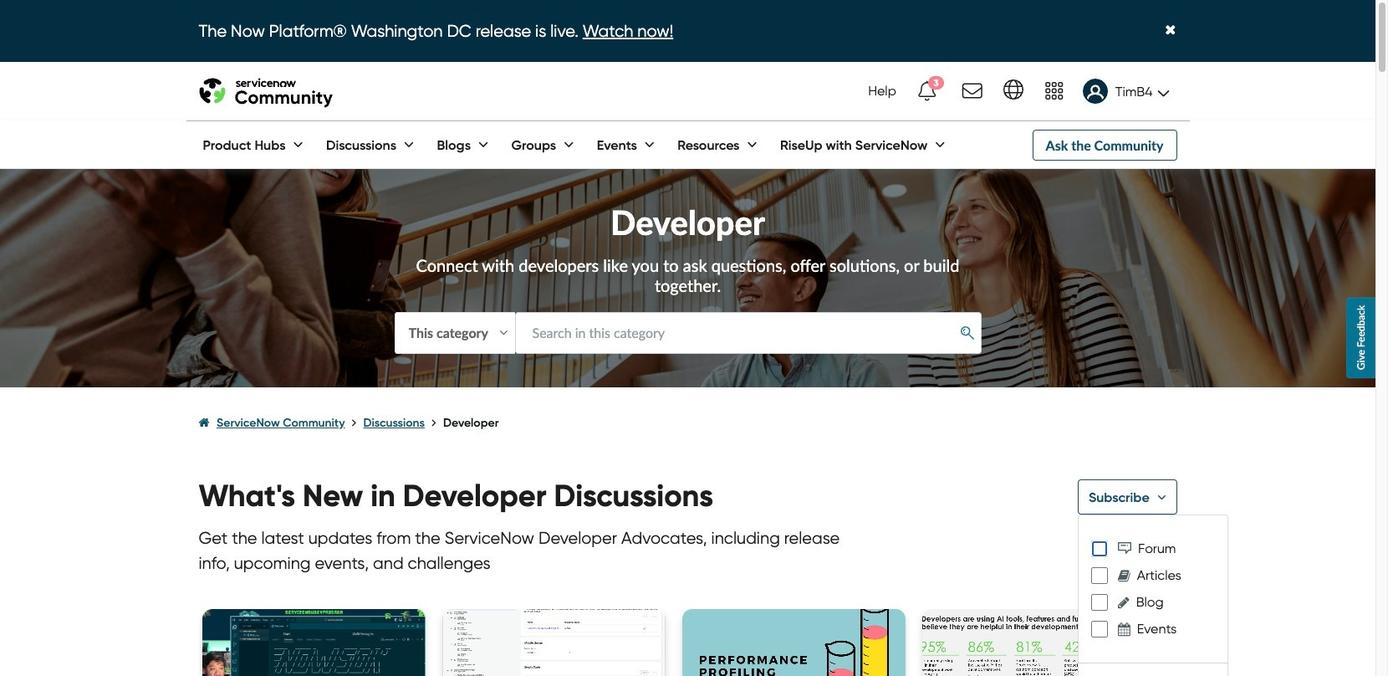 Task type: locate. For each thing, give the bounding box(es) containing it.
list
[[199, 400, 1178, 446]]

menu bar
[[186, 122, 949, 168]]

None submit
[[955, 321, 981, 345]]

menu
[[1078, 514, 1229, 676]]

None checkbox
[[1092, 594, 1109, 611]]

Search text field
[[515, 312, 982, 354]]

timb4 image
[[1083, 79, 1108, 104]]

None checkbox
[[1092, 540, 1109, 557], [1092, 567, 1109, 584], [1092, 621, 1109, 637], [1092, 540, 1109, 557], [1092, 567, 1109, 584], [1092, 621, 1109, 637]]



Task type: describe. For each thing, give the bounding box(es) containing it.
close image
[[1166, 24, 1176, 38]]

language selector image
[[1004, 79, 1024, 99]]



